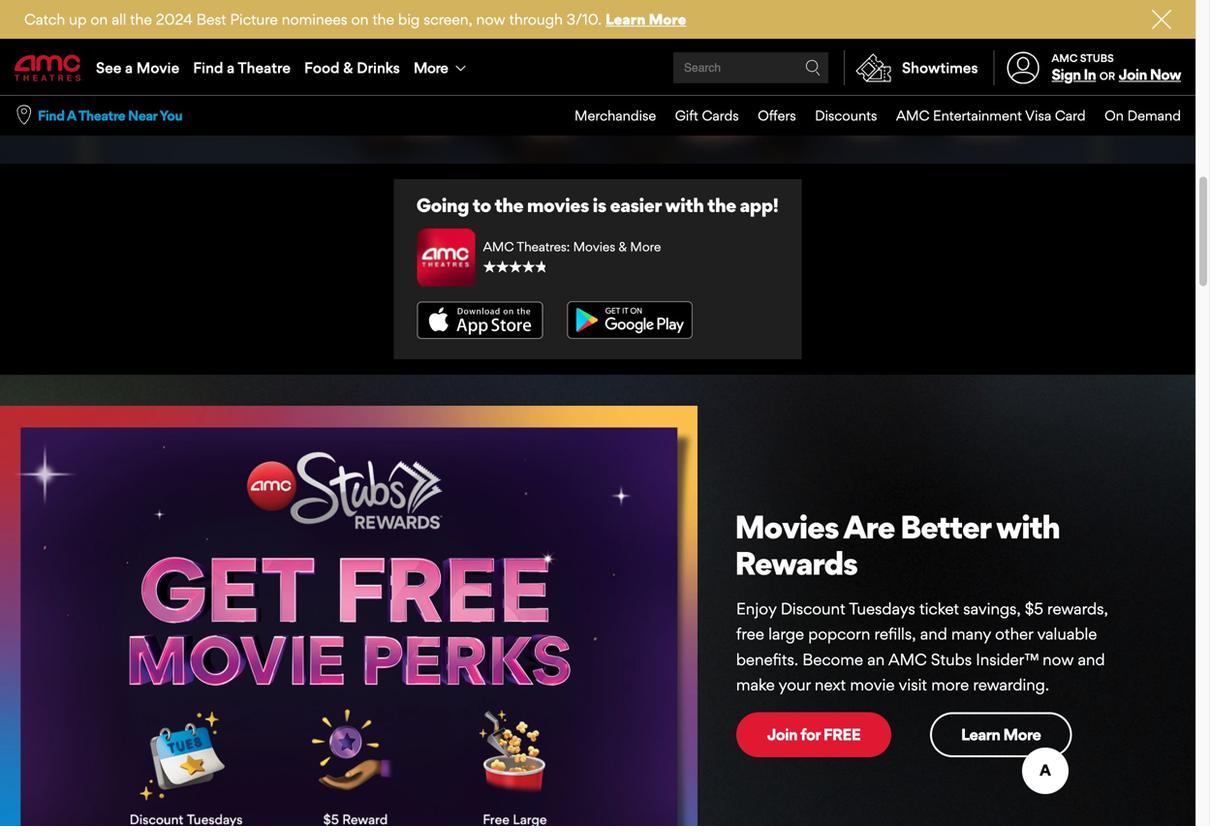 Task type: describe. For each thing, give the bounding box(es) containing it.
find a theatre
[[193, 59, 291, 77]]

0 horizontal spatial and
[[920, 625, 947, 644]]

movies
[[527, 194, 589, 217]]

gift cards
[[675, 107, 739, 124]]

more down rewarding.
[[1003, 725, 1041, 744]]

sign in or join amc stubs element
[[994, 41, 1181, 95]]

close this dialog image
[[1162, 767, 1181, 786]]

now inside enjoy discount tuesdays ticket savings, $5 rewards, free large popcorn refills, and many other valuable benefits. become an amc stubs insider™ now and make your next movie visit more rewarding.
[[1043, 650, 1074, 669]]

other
[[995, 625, 1033, 644]]

join inside amc stubs sign in or join now
[[1119, 66, 1147, 83]]

stubs inside amc stubs sign in or join now
[[1080, 52, 1114, 64]]

going to the movies is easier with the app!
[[416, 194, 778, 217]]

food & drinks link
[[297, 41, 407, 95]]

on demand
[[1105, 107, 1181, 124]]

more up dec 15, 2023 at the top of the page
[[649, 10, 686, 28]]

1 horizontal spatial get tickets
[[568, 81, 647, 100]]

free
[[823, 725, 860, 744]]

2 hr 3 min button
[[209, 3, 286, 18]]

app!
[[740, 194, 778, 217]]

1 hr 57 min
[[539, 24, 612, 40]]

more inside button
[[414, 59, 448, 76]]

the right to
[[495, 194, 523, 217]]

picture
[[230, 10, 278, 28]]

amc entertainment visa card link
[[877, 96, 1086, 135]]

easier
[[610, 194, 661, 217]]

amc theatres: movies & more
[[483, 239, 661, 254]]

pg13 released jan 26, 2024
[[884, 32, 1006, 60]]

food
[[304, 59, 340, 77]]

menu containing merchandise
[[556, 96, 1181, 135]]

for
[[800, 725, 820, 744]]

more information about image for 1 hr 57 min
[[617, 23, 630, 35]]

2 hr 5 min
[[882, 32, 944, 45]]

more information about image
[[664, 24, 676, 37]]

pg13 released dec 25, 2023
[[210, 4, 333, 33]]

demand
[[1127, 107, 1181, 124]]

movie
[[850, 675, 895, 695]]

join for free
[[767, 725, 860, 744]]

1 hr 57 min button
[[539, 23, 630, 40]]

0 vertical spatial now
[[476, 10, 505, 28]]

a
[[67, 107, 76, 124]]

pg13 for 2 hr 3 min
[[305, 4, 333, 18]]

card
[[1055, 107, 1086, 124]]

get tickets for 2 hr 3 min
[[235, 55, 307, 73]]

get for 2 hr 5 min
[[908, 83, 932, 100]]

free
[[736, 625, 764, 644]]

going
[[416, 194, 469, 217]]

discounts
[[815, 107, 877, 124]]

discount
[[781, 599, 846, 618]]

large
[[768, 625, 804, 644]]

big
[[398, 10, 420, 28]]

valuable
[[1037, 625, 1097, 644]]

get tickets link for 2 hr 5 min
[[880, 71, 1008, 112]]

savings,
[[963, 599, 1021, 618]]

amc for sign
[[1052, 52, 1078, 64]]

more down easier
[[630, 239, 661, 254]]

on
[[1105, 107, 1124, 124]]

1 vertical spatial &
[[619, 239, 627, 254]]

a for movie
[[125, 59, 133, 77]]

amc stubs sign in or join now
[[1052, 52, 1181, 83]]

entertainment
[[933, 107, 1022, 124]]

popcorn
[[808, 625, 870, 644]]

find for find a theatre near you
[[38, 107, 64, 124]]

3/10.
[[567, 10, 602, 28]]

join now button
[[1119, 66, 1181, 83]]

next
[[815, 675, 846, 695]]

5
[[911, 32, 918, 45]]

amc entertainment visa card
[[896, 107, 1086, 124]]

2 for 2 hr 5 min
[[882, 32, 889, 45]]

min for 2 hr 3 min
[[247, 4, 270, 18]]

tuesdays
[[849, 599, 915, 618]]

gift
[[675, 107, 698, 124]]

become
[[802, 650, 863, 669]]

learn more
[[961, 725, 1041, 744]]

cards
[[702, 107, 739, 124]]

merchandise link
[[556, 96, 656, 135]]

in
[[1084, 66, 1096, 83]]

dec 15, 2023
[[597, 41, 675, 56]]

0 vertical spatial learn
[[606, 10, 646, 28]]

is
[[593, 194, 606, 217]]

the left app!
[[707, 194, 736, 217]]

more button
[[407, 41, 477, 95]]

stubs inside enjoy discount tuesdays ticket savings, $5 rewards, free large popcorn refills, and many other valuable benefits. become an amc stubs insider™ now and make your next movie visit more rewarding.
[[931, 650, 972, 669]]

$5
[[1025, 599, 1043, 618]]

get tickets for 2 hr 5 min
[[908, 83, 980, 100]]

57
[[568, 24, 583, 40]]

the right all
[[130, 10, 152, 28]]

more
[[931, 675, 969, 695]]

more information about image for 2 hr 5 min
[[948, 30, 960, 42]]

1 horizontal spatial learn more link
[[930, 712, 1072, 758]]

offers link
[[739, 96, 796, 135]]

1
[[539, 24, 544, 40]]

min for 2 hr 5 min
[[921, 32, 944, 45]]

catch up on all the 2024 best picture nominees on the big screen, now through 3/10. learn more
[[24, 10, 686, 28]]

enjoy
[[736, 599, 777, 618]]

r button
[[650, 24, 676, 40]]

user profile image
[[996, 52, 1050, 84]]

movie
[[136, 59, 179, 77]]

near
[[128, 107, 157, 124]]

offers
[[758, 107, 796, 124]]

rewards
[[735, 544, 857, 583]]

an
[[867, 650, 885, 669]]

dec inside pg13 released dec 25, 2023
[[260, 19, 282, 33]]

insider™
[[976, 650, 1039, 669]]



Task type: vqa. For each thing, say whether or not it's contained in the screenshot.
Stubs inside the the AMC Stubs Sign In or Join Now
yes



Task type: locate. For each thing, give the bounding box(es) containing it.
movies left are
[[735, 508, 839, 546]]

now down valuable
[[1043, 650, 1074, 669]]

1 vertical spatial join
[[767, 725, 797, 744]]

view in app store image
[[417, 229, 475, 287]]

0 horizontal spatial get tickets link
[[207, 44, 335, 84]]

amc logo image
[[15, 55, 82, 81], [15, 55, 82, 81]]

get tickets down 25,
[[235, 55, 307, 73]]

amc inside amc stubs sign in or join now
[[1052, 52, 1078, 64]]

1 vertical spatial menu
[[556, 96, 1181, 135]]

min right the 5
[[921, 32, 944, 45]]

amc inside 'link'
[[896, 107, 930, 124]]

get tickets link
[[207, 44, 335, 84], [537, 68, 678, 113], [880, 71, 1008, 112]]

theatre inside button
[[78, 107, 125, 124]]

0 horizontal spatial a
[[125, 59, 133, 77]]

food & drinks
[[304, 59, 400, 77]]

1 horizontal spatial 2
[[882, 32, 889, 45]]

learn
[[606, 10, 646, 28], [961, 725, 1000, 744]]

amc down to
[[483, 239, 514, 254]]

0 horizontal spatial learn more link
[[606, 10, 686, 28]]

hr
[[219, 4, 235, 18], [547, 24, 565, 40], [892, 32, 908, 45]]

find a theatre near you button
[[38, 106, 182, 125]]

get down showtimes
[[908, 83, 932, 100]]

0 horizontal spatial 2024
[[156, 10, 193, 28]]

join for free link
[[736, 712, 891, 758]]

app store download image
[[417, 302, 543, 339]]

better
[[900, 508, 990, 546]]

2 inside button
[[209, 4, 216, 18]]

with inside movies are better with rewards
[[996, 508, 1060, 546]]

google play store download image
[[567, 301, 693, 339]]

amc up sign
[[1052, 52, 1078, 64]]

0 vertical spatial theatre
[[238, 59, 291, 77]]

find left 'a'
[[38, 107, 64, 124]]

& down easier
[[619, 239, 627, 254]]

min right 57
[[586, 24, 612, 40]]

amc inside enjoy discount tuesdays ticket savings, $5 rewards, free large popcorn refills, and many other valuable benefits. become an amc stubs insider™ now and make your next movie visit more rewarding.
[[888, 650, 927, 669]]

tickets for 2 hr 5 min
[[934, 83, 980, 100]]

2023 down the "r"
[[643, 41, 675, 56]]

0 horizontal spatial stubs
[[931, 650, 972, 669]]

stubs up more
[[931, 650, 972, 669]]

sign in button
[[1052, 66, 1096, 83]]

1 vertical spatial 2023
[[643, 41, 675, 56]]

1 vertical spatial pg13
[[979, 32, 1006, 45]]

1 horizontal spatial min
[[586, 24, 612, 40]]

find
[[193, 59, 223, 77], [38, 107, 64, 124]]

hr for 3
[[219, 4, 235, 18]]

1 horizontal spatial theatre
[[238, 59, 291, 77]]

released
[[210, 19, 258, 33], [884, 46, 932, 60]]

more information about image
[[617, 23, 630, 35], [948, 30, 960, 42]]

1 horizontal spatial find
[[193, 59, 223, 77]]

1 horizontal spatial and
[[1078, 650, 1105, 669]]

rewarding.
[[973, 675, 1049, 695]]

0 horizontal spatial movies
[[573, 239, 615, 254]]

tickets down 25,
[[261, 55, 307, 73]]

showtimes image
[[845, 50, 902, 85]]

get for 2 hr 3 min
[[235, 55, 259, 73]]

&
[[343, 59, 353, 77], [619, 239, 627, 254]]

hr for 57
[[547, 24, 565, 40]]

2023 inside pg13 released dec 25, 2023
[[304, 19, 332, 33]]

min right the 3
[[247, 4, 270, 18]]

sign
[[1052, 66, 1081, 83]]

1 horizontal spatial learn
[[961, 725, 1000, 744]]

ticket
[[919, 599, 959, 618]]

1 horizontal spatial dec
[[597, 41, 621, 56]]

on left all
[[90, 10, 108, 28]]

all
[[112, 10, 126, 28]]

2 horizontal spatial hr
[[892, 32, 908, 45]]

are
[[843, 508, 895, 546]]

1 horizontal spatial 2023
[[643, 41, 675, 56]]

0 horizontal spatial 2023
[[304, 19, 332, 33]]

a down the "picture"
[[227, 59, 235, 77]]

2024 left best
[[156, 10, 193, 28]]

2 horizontal spatial get tickets
[[908, 83, 980, 100]]

see a movie
[[96, 59, 179, 77]]

0 horizontal spatial theatre
[[78, 107, 125, 124]]

theatre right 'a'
[[78, 107, 125, 124]]

0 horizontal spatial with
[[665, 194, 704, 217]]

learn up 15, at the top of page
[[606, 10, 646, 28]]

2 horizontal spatial get
[[908, 83, 932, 100]]

min
[[247, 4, 270, 18], [586, 24, 612, 40], [921, 32, 944, 45]]

up
[[69, 10, 87, 28]]

pg13 inside pg13 released dec 25, 2023
[[305, 4, 333, 18]]

submit search icon image
[[805, 60, 821, 76]]

released down 2 hr 5 min
[[884, 46, 932, 60]]

stubs up in
[[1080, 52, 1114, 64]]

more information about image up jan
[[948, 30, 960, 42]]

1 horizontal spatial with
[[996, 508, 1060, 546]]

find down best
[[193, 59, 223, 77]]

1 vertical spatial released
[[884, 46, 932, 60]]

1 vertical spatial theatre
[[78, 107, 125, 124]]

2 horizontal spatial min
[[921, 32, 944, 45]]

1 vertical spatial 2024
[[976, 46, 1005, 60]]

amc for movies
[[483, 239, 514, 254]]

1 horizontal spatial 2024
[[976, 46, 1005, 60]]

menu down 1 hr 57 min button on the top of page
[[0, 41, 1196, 95]]

hr left the 5
[[892, 32, 908, 45]]

gift cards link
[[656, 96, 739, 135]]

0 horizontal spatial learn
[[606, 10, 646, 28]]

learn more link up dec 15, 2023 at the top of the page
[[606, 10, 686, 28]]

your
[[779, 675, 811, 695]]

1 horizontal spatial pg13
[[979, 32, 1006, 45]]

tickets
[[261, 55, 307, 73], [597, 81, 647, 100], [934, 83, 980, 100]]

1 horizontal spatial join
[[1119, 66, 1147, 83]]

menu
[[0, 41, 1196, 95], [556, 96, 1181, 135]]

2 horizontal spatial tickets
[[934, 83, 980, 100]]

amc for visa
[[896, 107, 930, 124]]

2 a from the left
[[227, 59, 235, 77]]

visa
[[1025, 107, 1051, 124]]

get tickets link down 15, at the top of page
[[537, 68, 678, 113]]

amc
[[1052, 52, 1078, 64], [896, 107, 930, 124], [483, 239, 514, 254], [888, 650, 927, 669]]

learn more link
[[606, 10, 686, 28], [930, 712, 1072, 758]]

0 horizontal spatial get tickets
[[235, 55, 307, 73]]

2 left the 5
[[882, 32, 889, 45]]

1 horizontal spatial a
[[227, 59, 235, 77]]

benefits.
[[736, 650, 798, 669]]

2 inside 'button'
[[882, 32, 889, 45]]

get tickets link down jan
[[880, 71, 1008, 112]]

0 horizontal spatial dec
[[260, 19, 282, 33]]

dec
[[260, 19, 282, 33], [597, 41, 621, 56]]

r
[[650, 24, 659, 40]]

1 horizontal spatial get tickets link
[[537, 68, 678, 113]]

0 vertical spatial 2023
[[304, 19, 332, 33]]

min for 1 hr 57 min
[[586, 24, 612, 40]]

0 vertical spatial movies
[[573, 239, 615, 254]]

tickets up merchandise
[[597, 81, 647, 100]]

1 horizontal spatial stubs
[[1080, 52, 1114, 64]]

dec left 25,
[[260, 19, 282, 33]]

menu down showtimes image
[[556, 96, 1181, 135]]

1 horizontal spatial on
[[351, 10, 369, 28]]

0 horizontal spatial more information about image
[[617, 23, 630, 35]]

through
[[509, 10, 563, 28]]

on right "nominees"
[[351, 10, 369, 28]]

0 vertical spatial 2024
[[156, 10, 193, 28]]

0 vertical spatial and
[[920, 625, 947, 644]]

1 horizontal spatial hr
[[547, 24, 565, 40]]

2 hr 3 min
[[209, 4, 270, 18]]

1 horizontal spatial movies
[[735, 508, 839, 546]]

1 vertical spatial dec
[[597, 41, 621, 56]]

get up merchandise
[[568, 81, 594, 100]]

& right food
[[343, 59, 353, 77]]

and down ticket
[[920, 625, 947, 644]]

make
[[736, 675, 775, 695]]

1 vertical spatial with
[[996, 508, 1060, 546]]

or
[[1100, 70, 1115, 82]]

2 left the 3
[[209, 4, 216, 18]]

and down valuable
[[1078, 650, 1105, 669]]

1 vertical spatial now
[[1043, 650, 1074, 669]]

3
[[238, 4, 244, 18]]

showtimes
[[902, 59, 978, 77]]

tickets down showtimes
[[934, 83, 980, 100]]

nominees
[[282, 10, 347, 28]]

find inside button
[[38, 107, 64, 124]]

1 horizontal spatial now
[[1043, 650, 1074, 669]]

join right or
[[1119, 66, 1147, 83]]

the left the big
[[372, 10, 394, 28]]

0 horizontal spatial pg13
[[305, 4, 333, 18]]

1 horizontal spatial get
[[568, 81, 594, 100]]

amc down showtimes link
[[896, 107, 930, 124]]

0 horizontal spatial join
[[767, 725, 797, 744]]

0 horizontal spatial 2
[[209, 4, 216, 18]]

see
[[96, 59, 121, 77]]

drinks
[[357, 59, 400, 77]]

0 vertical spatial pg13
[[305, 4, 333, 18]]

0 horizontal spatial tickets
[[261, 55, 307, 73]]

more down screen,
[[414, 59, 448, 76]]

with right easier
[[665, 194, 704, 217]]

menu containing more
[[0, 41, 1196, 95]]

dec left 15, at the top of page
[[597, 41, 621, 56]]

a for theatre
[[227, 59, 235, 77]]

showtimes link
[[844, 50, 978, 85]]

theatre for a
[[78, 107, 125, 124]]

pg13 up food
[[305, 4, 333, 18]]

released for 3
[[210, 19, 258, 33]]

now
[[476, 10, 505, 28], [1043, 650, 1074, 669]]

released down 2 hr 3 min
[[210, 19, 258, 33]]

1 vertical spatial learn more link
[[930, 712, 1072, 758]]

0 horizontal spatial min
[[247, 4, 270, 18]]

find a theatre link
[[186, 41, 297, 95]]

get tickets link for 2 hr 3 min
[[207, 44, 335, 84]]

1 vertical spatial movies
[[735, 508, 839, 546]]

movies down going to the movies is easier with the app!
[[573, 239, 615, 254]]

the
[[130, 10, 152, 28], [372, 10, 394, 28], [495, 194, 523, 217], [707, 194, 736, 217]]

0 vertical spatial dec
[[260, 19, 282, 33]]

enjoy discount tuesdays ticket savings, $5 rewards, free large popcorn refills, and many other valuable benefits. become an amc stubs insider™ now and make your next movie visit more rewarding.
[[736, 599, 1108, 695]]

2 for 2 hr 3 min
[[209, 4, 216, 18]]

2023 right 25,
[[304, 19, 332, 33]]

merchandise
[[575, 107, 656, 124]]

get tickets down showtimes
[[908, 83, 980, 100]]

15,
[[624, 41, 640, 56]]

get
[[235, 55, 259, 73], [568, 81, 594, 100], [908, 83, 932, 100]]

stubs refresh image
[[0, 406, 697, 826]]

now right screen,
[[476, 10, 505, 28]]

on
[[90, 10, 108, 28], [351, 10, 369, 28]]

many
[[951, 625, 991, 644]]

0 vertical spatial join
[[1119, 66, 1147, 83]]

2
[[209, 4, 216, 18], [882, 32, 889, 45]]

0 horizontal spatial now
[[476, 10, 505, 28]]

rewards,
[[1047, 599, 1108, 618]]

tickets for 2 hr 3 min
[[261, 55, 307, 73]]

1 vertical spatial find
[[38, 107, 64, 124]]

26,
[[956, 46, 973, 60]]

1 horizontal spatial released
[[884, 46, 932, 60]]

0 horizontal spatial &
[[343, 59, 353, 77]]

search the AMC website text field
[[681, 61, 805, 75]]

1 horizontal spatial more information about image
[[948, 30, 960, 42]]

2023
[[304, 19, 332, 33], [643, 41, 675, 56]]

with up $5
[[996, 508, 1060, 546]]

released inside pg13 released dec 25, 2023
[[210, 19, 258, 33]]

see a movie link
[[89, 41, 186, 95]]

get tickets link down 25,
[[207, 44, 335, 84]]

0 vertical spatial with
[[665, 194, 704, 217]]

find a theatre near you
[[38, 107, 182, 124]]

1 a from the left
[[125, 59, 133, 77]]

0 vertical spatial 2
[[209, 4, 216, 18]]

1 horizontal spatial &
[[619, 239, 627, 254]]

join left for
[[767, 725, 797, 744]]

amc up the visit
[[888, 650, 927, 669]]

a right see
[[125, 59, 133, 77]]

1 horizontal spatial tickets
[[597, 81, 647, 100]]

hr inside 'button'
[[892, 32, 908, 45]]

2 horizontal spatial get tickets link
[[880, 71, 1008, 112]]

more information about image up 15, at the top of page
[[617, 23, 630, 35]]

0 horizontal spatial on
[[90, 10, 108, 28]]

hr left the 3
[[219, 4, 235, 18]]

pg13 up user profile image
[[979, 32, 1006, 45]]

movies inside movies are better with rewards
[[735, 508, 839, 546]]

get down the "picture"
[[235, 55, 259, 73]]

pg13 inside the "pg13 released jan 26, 2024"
[[979, 32, 1006, 45]]

join
[[1119, 66, 1147, 83], [767, 725, 797, 744]]

get tickets up merchandise
[[568, 81, 647, 100]]

get tickets
[[235, 55, 307, 73], [568, 81, 647, 100], [908, 83, 980, 100]]

movies are better with rewards
[[735, 508, 1060, 583]]

1 vertical spatial 2
[[882, 32, 889, 45]]

2024 right 26,
[[976, 46, 1005, 60]]

1 vertical spatial and
[[1078, 650, 1105, 669]]

0 horizontal spatial hr
[[219, 4, 235, 18]]

2024 inside the "pg13 released jan 26, 2024"
[[976, 46, 1005, 60]]

0 vertical spatial learn more link
[[606, 10, 686, 28]]

to
[[472, 194, 491, 217]]

1 on from the left
[[90, 10, 108, 28]]

learn down more
[[961, 725, 1000, 744]]

more information about image inside 1 hr 57 min button
[[617, 23, 630, 35]]

jan
[[934, 46, 953, 60]]

pg13 for 2 hr 5 min
[[979, 32, 1006, 45]]

you
[[159, 107, 182, 124]]

refills,
[[874, 625, 916, 644]]

min inside 'button'
[[921, 32, 944, 45]]

0 vertical spatial &
[[343, 59, 353, 77]]

discounts link
[[796, 96, 877, 135]]

on demand link
[[1086, 96, 1181, 135]]

released inside the "pg13 released jan 26, 2024"
[[884, 46, 932, 60]]

1 vertical spatial learn
[[961, 725, 1000, 744]]

more information about image inside 2 hr 5 min 'button'
[[948, 30, 960, 42]]

hr right the 1
[[547, 24, 565, 40]]

0 horizontal spatial find
[[38, 107, 64, 124]]

theatre for a
[[238, 59, 291, 77]]

learn more link down rewarding.
[[930, 712, 1072, 758]]

released for 5
[[884, 46, 932, 60]]

0 vertical spatial released
[[210, 19, 258, 33]]

find inside "menu"
[[193, 59, 223, 77]]

2024
[[156, 10, 193, 28], [976, 46, 1005, 60]]

2 on from the left
[[351, 10, 369, 28]]

0 vertical spatial menu
[[0, 41, 1196, 95]]

1 vertical spatial stubs
[[931, 650, 972, 669]]

visit
[[899, 675, 927, 695]]

0 vertical spatial find
[[193, 59, 223, 77]]

hr for 5
[[892, 32, 908, 45]]

theatre down the "picture"
[[238, 59, 291, 77]]

find for find a theatre
[[193, 59, 223, 77]]

0 horizontal spatial get
[[235, 55, 259, 73]]

0 vertical spatial stubs
[[1080, 52, 1114, 64]]

0 horizontal spatial released
[[210, 19, 258, 33]]



